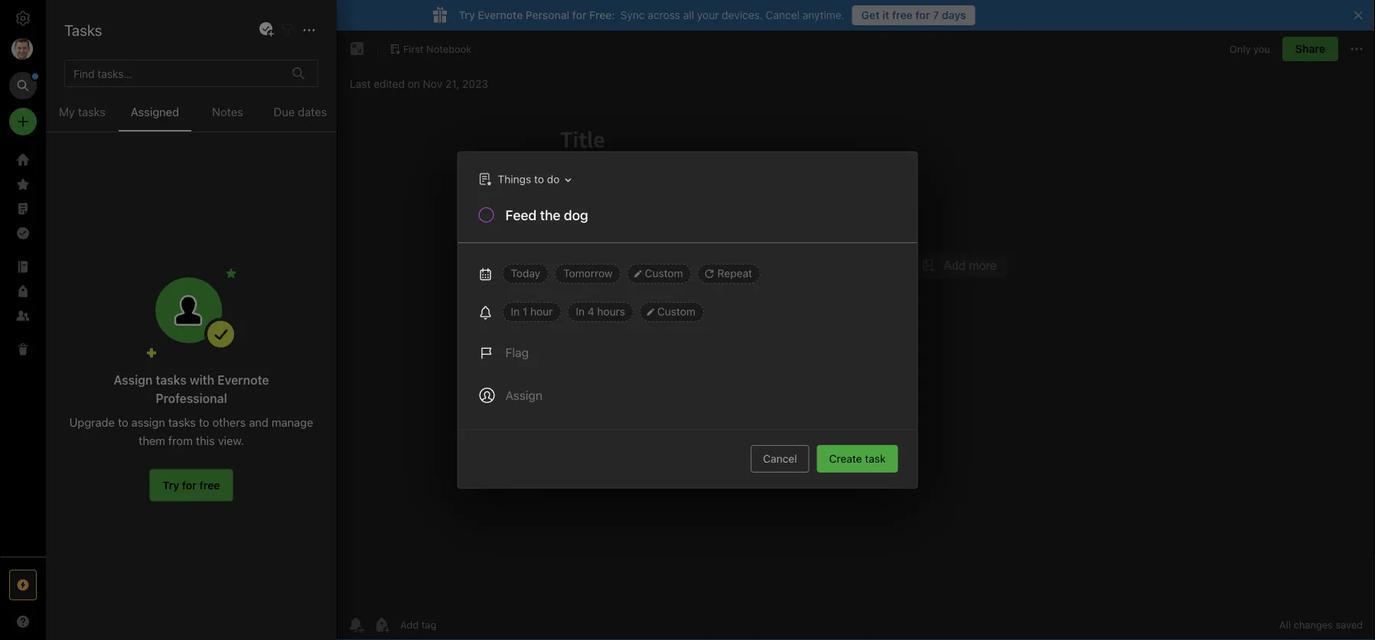 Task type: describe. For each thing, give the bounding box(es) containing it.
for for 7
[[916, 9, 930, 21]]

0 horizontal spatial notes
[[79, 46, 121, 64]]

manage
[[271, 416, 313, 429]]

try for try for free
[[163, 479, 179, 492]]

add tag image
[[373, 616, 391, 634]]

do
[[547, 173, 560, 185]]

note
[[72, 78, 94, 91]]

try for free
[[163, 479, 220, 492]]

create
[[829, 453, 862, 465]]

2023
[[462, 78, 488, 90]]

my tasks button
[[46, 103, 119, 132]]

repeat button
[[698, 264, 761, 284]]

sync
[[620, 9, 645, 21]]

custom for in 4 hours
[[657, 305, 696, 318]]

assign for assign tasks with evernote professional
[[114, 373, 153, 387]]

try for try evernote personal for free: sync across all your devices. cancel anytime.
[[459, 9, 475, 21]]

free:
[[589, 9, 615, 21]]

my tasks
[[59, 105, 106, 119]]

tasks for assign
[[156, 373, 187, 387]]

this
[[196, 434, 215, 448]]

try for free button
[[150, 469, 233, 502]]

Go to note or move task field
[[471, 168, 576, 191]]

devices.
[[722, 9, 763, 21]]

Note Editor text field
[[337, 104, 1375, 609]]

edited
[[374, 78, 405, 90]]

in for in 4 hours
[[576, 305, 585, 318]]

try evernote personal for free: sync across all your devices. cancel anytime.
[[459, 9, 845, 21]]

new task image
[[257, 21, 275, 39]]

all
[[1279, 619, 1291, 631]]

first notebook
[[403, 43, 472, 54]]

anytime.
[[803, 9, 845, 21]]

first
[[403, 43, 424, 54]]

notes inside button
[[212, 105, 243, 119]]

untitled
[[66, 118, 106, 131]]

1 inside button
[[523, 305, 527, 318]]

repeat
[[718, 267, 752, 280]]

last edited on nov 21, 2023
[[350, 78, 488, 90]]

assigned
[[131, 105, 179, 119]]

hours
[[597, 305, 625, 318]]

get
[[861, 9, 880, 21]]

tasks for my
[[78, 105, 106, 119]]

task
[[865, 453, 886, 465]]

custom for tomorrow
[[645, 267, 683, 280]]

create task button
[[817, 445, 898, 473]]

in 4 hours
[[576, 305, 625, 318]]

it
[[882, 9, 889, 21]]

notes button
[[191, 103, 264, 132]]

all
[[683, 9, 694, 21]]

nov
[[423, 78, 442, 90]]

due dates
[[274, 105, 327, 119]]

them
[[139, 434, 165, 448]]

last
[[350, 78, 371, 90]]

note window element
[[337, 31, 1375, 641]]

create task
[[829, 453, 886, 465]]

settings image
[[14, 9, 32, 28]]

flag
[[505, 346, 529, 360]]

across
[[648, 9, 680, 21]]

untitled button
[[46, 104, 337, 196]]

days
[[942, 9, 966, 21]]

tasks
[[64, 21, 102, 39]]

share button
[[1283, 37, 1338, 61]]

saved
[[1336, 619, 1363, 631]]

custom button for tomorrow
[[627, 264, 692, 284]]

2 things to do button from the left
[[475, 168, 576, 191]]

today
[[511, 267, 540, 280]]

first notebook button
[[384, 38, 477, 60]]

Enter task text field
[[504, 206, 899, 228]]



Task type: locate. For each thing, give the bounding box(es) containing it.
0 horizontal spatial assign
[[114, 373, 153, 387]]

expand note image
[[348, 40, 367, 58]]

7
[[933, 9, 939, 21]]

free inside 'button'
[[892, 9, 913, 21]]

cancel right devices.
[[766, 9, 800, 21]]

notes left due
[[212, 105, 243, 119]]

hour
[[530, 305, 553, 318]]

1 vertical spatial free
[[199, 479, 220, 492]]

1 vertical spatial custom button
[[640, 302, 704, 322]]

tasks inside assign tasks with evernote professional
[[156, 373, 187, 387]]

evernote right with at the left bottom of the page
[[217, 373, 269, 387]]

1 horizontal spatial to
[[199, 416, 209, 429]]

1 left note
[[64, 78, 69, 91]]

for inside 'button'
[[916, 9, 930, 21]]

try down from
[[163, 479, 179, 492]]

and
[[249, 416, 268, 429]]

1 horizontal spatial assign
[[505, 388, 542, 403]]

in left hour
[[511, 305, 520, 318]]

things to do
[[498, 173, 560, 185]]

1 vertical spatial assign
[[505, 388, 542, 403]]

1 in from the left
[[511, 305, 520, 318]]

to for upgrade
[[118, 416, 128, 429]]

1 vertical spatial tasks
[[156, 373, 187, 387]]

in left 4
[[576, 305, 585, 318]]

changes
[[1294, 619, 1333, 631]]

custom button left the repeat button
[[627, 264, 692, 284]]

try
[[459, 9, 475, 21], [163, 479, 179, 492]]

1 horizontal spatial free
[[892, 9, 913, 21]]

0 vertical spatial try
[[459, 9, 475, 21]]

notebook
[[426, 43, 472, 54]]

1 horizontal spatial in
[[576, 305, 585, 318]]

0 vertical spatial custom button
[[627, 264, 692, 284]]

1 vertical spatial cancel
[[763, 453, 797, 465]]

all changes saved
[[1279, 619, 1363, 631]]

tomorrow button
[[555, 264, 621, 284]]

assign inside assign tasks with evernote professional
[[114, 373, 153, 387]]

0 horizontal spatial for
[[182, 479, 197, 492]]

for for free:
[[572, 9, 587, 21]]

assign tasks with evernote professional
[[114, 373, 269, 406]]

custom
[[645, 267, 683, 280], [657, 305, 696, 318]]

to
[[534, 173, 544, 185], [118, 416, 128, 429], [199, 416, 209, 429]]

free down this
[[199, 479, 220, 492]]

1 horizontal spatial for
[[572, 9, 587, 21]]

free right "it"
[[892, 9, 913, 21]]

0 horizontal spatial in
[[511, 305, 520, 318]]

evernote left personal
[[478, 9, 523, 21]]

1 vertical spatial custom
[[657, 305, 696, 318]]

upgrade
[[69, 416, 115, 429]]

1 vertical spatial notes
[[212, 105, 243, 119]]

0 horizontal spatial try
[[163, 479, 179, 492]]

assign inside button
[[505, 388, 542, 403]]

try up the notebook
[[459, 9, 475, 21]]

share
[[1296, 42, 1325, 55]]

professional
[[156, 391, 227, 406]]

things
[[498, 173, 531, 185]]

Find tasks… text field
[[67, 61, 283, 86]]

tasks inside button
[[78, 105, 106, 119]]

assigned button
[[119, 103, 191, 132]]

1 left hour
[[523, 305, 527, 318]]

for inside button
[[182, 479, 197, 492]]

2 vertical spatial tasks
[[168, 416, 196, 429]]

to up this
[[199, 416, 209, 429]]

to left assign
[[118, 416, 128, 429]]

tasks inside upgrade to assign tasks to others and manage them from this view.
[[168, 416, 196, 429]]

get it free for 7 days
[[861, 9, 966, 21]]

0 horizontal spatial evernote
[[217, 373, 269, 387]]

1 horizontal spatial notes
[[212, 105, 243, 119]]

only
[[1230, 43, 1251, 55]]

from
[[168, 434, 193, 448]]

tasks
[[78, 105, 106, 119], [156, 373, 187, 387], [168, 416, 196, 429]]

assign button
[[470, 377, 552, 414]]

21,
[[445, 78, 459, 90]]

home image
[[14, 151, 32, 169]]

things to do button
[[471, 168, 576, 191], [475, 168, 576, 191]]

0 horizontal spatial 1
[[64, 78, 69, 91]]

cancel left create
[[763, 453, 797, 465]]

only you
[[1230, 43, 1270, 55]]

with
[[190, 373, 214, 387]]

free for it
[[892, 9, 913, 21]]

custom left the repeat button
[[645, 267, 683, 280]]

assign for assign
[[505, 388, 542, 403]]

4
[[588, 305, 594, 318]]

in 1 hour button
[[502, 302, 561, 322]]

tomorrow
[[563, 267, 613, 280]]

custom right hours
[[657, 305, 696, 318]]

assign up assign
[[114, 373, 153, 387]]

0 vertical spatial free
[[892, 9, 913, 21]]

flag button
[[470, 334, 538, 371]]

for down from
[[182, 479, 197, 492]]

assign
[[114, 373, 153, 387], [505, 388, 542, 403]]

2 horizontal spatial to
[[534, 173, 544, 185]]

1 vertical spatial try
[[163, 479, 179, 492]]

upgrade image
[[14, 576, 32, 595]]

on
[[408, 78, 420, 90]]

1 horizontal spatial try
[[459, 9, 475, 21]]

0 horizontal spatial to
[[118, 416, 128, 429]]

1 horizontal spatial 1
[[523, 305, 527, 318]]

my
[[59, 105, 75, 119]]

today button
[[502, 264, 549, 284]]

tasks right my
[[78, 105, 106, 119]]

2 horizontal spatial for
[[916, 9, 930, 21]]

you
[[1254, 43, 1270, 55]]

0 vertical spatial tasks
[[78, 105, 106, 119]]

0 vertical spatial assign
[[114, 373, 153, 387]]

1 vertical spatial evernote
[[217, 373, 269, 387]]

for
[[572, 9, 587, 21], [916, 9, 930, 21], [182, 479, 197, 492]]

1 note
[[64, 78, 94, 91]]

0 vertical spatial custom
[[645, 267, 683, 280]]

due dates button
[[264, 103, 337, 132]]

evernote
[[478, 9, 523, 21], [217, 373, 269, 387]]

get it free for 7 days button
[[852, 5, 975, 25]]

tree
[[0, 148, 46, 556]]

0 horizontal spatial free
[[199, 479, 220, 492]]

notes down tasks
[[79, 46, 121, 64]]

free
[[892, 9, 913, 21], [199, 479, 220, 492]]

tasks up "professional" at left
[[156, 373, 187, 387]]

custom button for in 4 hours
[[640, 302, 704, 322]]

to inside things to do field
[[534, 173, 544, 185]]

0 vertical spatial notes
[[79, 46, 121, 64]]

to left the "do"
[[534, 173, 544, 185]]

dates
[[298, 105, 327, 119]]

free inside button
[[199, 479, 220, 492]]

custom button
[[627, 264, 692, 284], [640, 302, 704, 322]]

add a reminder image
[[347, 616, 365, 634]]

your
[[697, 9, 719, 21]]

0 vertical spatial 1
[[64, 78, 69, 91]]

1 horizontal spatial evernote
[[478, 9, 523, 21]]

for left 7
[[916, 9, 930, 21]]

cancel button
[[751, 445, 809, 473]]

1 vertical spatial 1
[[523, 305, 527, 318]]

free for for
[[199, 479, 220, 492]]

view.
[[218, 434, 244, 448]]

tasks up from
[[168, 416, 196, 429]]

assign
[[131, 416, 165, 429]]

others
[[212, 416, 246, 429]]

in
[[511, 305, 520, 318], [576, 305, 585, 318]]

for left free:
[[572, 9, 587, 21]]

try inside try for free button
[[163, 479, 179, 492]]

personal
[[526, 9, 570, 21]]

in 4 hours button
[[567, 302, 634, 322]]

2 in from the left
[[576, 305, 585, 318]]

assign down 'flag'
[[505, 388, 542, 403]]

evernote inside assign tasks with evernote professional
[[217, 373, 269, 387]]

upgrade to assign tasks to others and manage them from this view.
[[69, 416, 313, 448]]

0 vertical spatial evernote
[[478, 9, 523, 21]]

in 1 hour
[[511, 305, 553, 318]]

to for things
[[534, 173, 544, 185]]

in for in 1 hour
[[511, 305, 520, 318]]

0 vertical spatial cancel
[[766, 9, 800, 21]]

1
[[64, 78, 69, 91], [523, 305, 527, 318]]

due
[[274, 105, 295, 119]]

notes
[[79, 46, 121, 64], [212, 105, 243, 119]]

cancel inside button
[[763, 453, 797, 465]]

1 things to do button from the left
[[471, 168, 576, 191]]

custom button right hours
[[640, 302, 704, 322]]



Task type: vqa. For each thing, say whether or not it's contained in the screenshot.
Bulleted list IMAGE
no



